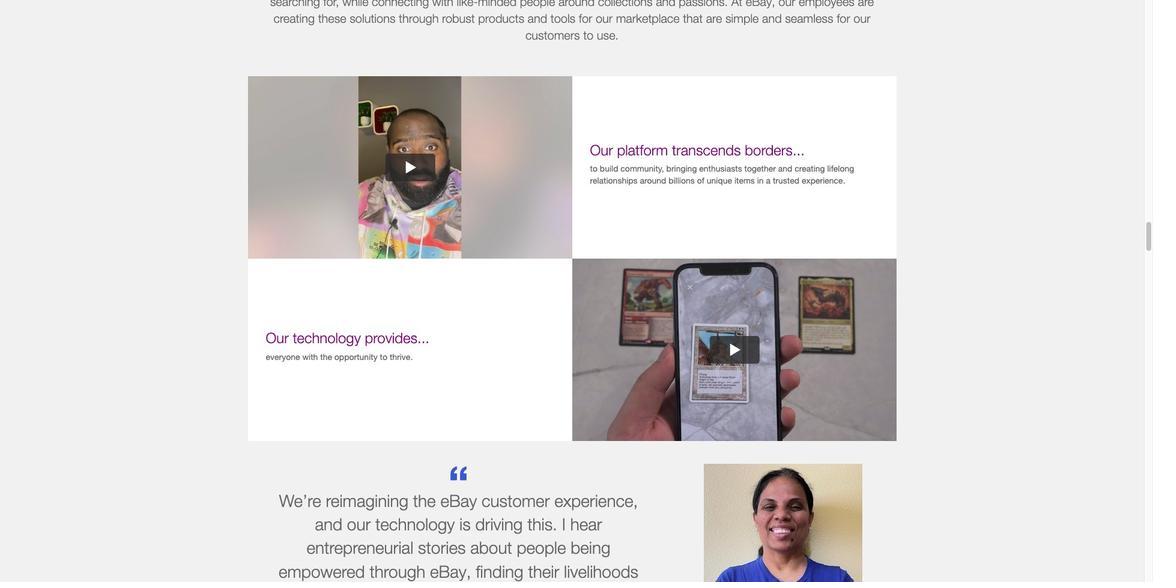 Task type: locate. For each thing, give the bounding box(es) containing it.
and inside the our platform transcends borders... to build community, bringing enthusiasts together and creating lifelong relationships around billions of unique items in a trusted experience.
[[778, 164, 792, 174]]

enthusiasts
[[699, 164, 742, 174]]

transcends
[[672, 141, 741, 158]]

opportunity
[[334, 352, 378, 362]]

items
[[734, 175, 755, 186]]

1 vertical spatial and
[[315, 515, 342, 535]]

1 horizontal spatial technology
[[375, 515, 455, 535]]

technology up stories
[[375, 515, 455, 535]]

technology up the with
[[293, 330, 361, 347]]

0 horizontal spatial the
[[320, 352, 332, 362]]

bringing
[[666, 164, 697, 174]]

0 vertical spatial to
[[590, 164, 597, 174]]

0 horizontal spatial to
[[380, 352, 387, 362]]

0 horizontal spatial and
[[315, 515, 342, 535]]

hear
[[570, 515, 602, 535]]

stories
[[418, 538, 466, 558]]

1 vertical spatial technology
[[375, 515, 455, 535]]

community,
[[621, 164, 664, 174]]

technology
[[293, 330, 361, 347], [375, 515, 455, 535]]

our up build
[[590, 141, 613, 158]]

we're reimagining the ebay customer experience, and our technology is driving this. i hear entrepreneurial stories about people being empowered through ebay, finding their liveliho
[[279, 491, 638, 583]]

with
[[302, 352, 318, 362]]

through
[[370, 562, 425, 582]]

everyone
[[266, 352, 300, 362]]

1 vertical spatial the
[[413, 491, 436, 511]]

this.
[[527, 515, 557, 535]]

borders...
[[745, 141, 805, 158]]

our inside our technology provides... everyone with the opportunity to thrive.
[[266, 330, 289, 347]]

lifelong
[[827, 164, 854, 174]]

a
[[766, 175, 771, 186]]

our up everyone
[[266, 330, 289, 347]]

unique
[[707, 175, 732, 186]]

0 vertical spatial and
[[778, 164, 792, 174]]

their
[[528, 562, 559, 582]]

1 vertical spatial our
[[266, 330, 289, 347]]

the inside our technology provides... everyone with the opportunity to thrive.
[[320, 352, 332, 362]]

provides...
[[365, 330, 429, 347]]

0 vertical spatial the
[[320, 352, 332, 362]]

1 horizontal spatial the
[[413, 491, 436, 511]]

1 horizontal spatial and
[[778, 164, 792, 174]]

and up trusted
[[778, 164, 792, 174]]

people
[[517, 538, 566, 558]]

1 vertical spatial to
[[380, 352, 387, 362]]

1 horizontal spatial our
[[590, 141, 613, 158]]

to
[[590, 164, 597, 174], [380, 352, 387, 362]]

the
[[320, 352, 332, 362], [413, 491, 436, 511]]

trusted
[[773, 175, 799, 186]]

1 horizontal spatial to
[[590, 164, 597, 174]]

the inside we're reimagining the ebay customer experience, and our technology is driving this. i hear entrepreneurial stories about people being empowered through ebay, finding their liveliho
[[413, 491, 436, 511]]

the right the with
[[320, 352, 332, 362]]

is
[[459, 515, 471, 535]]

0 vertical spatial technology
[[293, 330, 361, 347]]

to inside the our platform transcends borders... to build community, bringing enthusiasts together and creating lifelong relationships around billions of unique items in a trusted experience.
[[590, 164, 597, 174]]

and left our
[[315, 515, 342, 535]]

0 horizontal spatial our
[[266, 330, 289, 347]]

0 vertical spatial our
[[590, 141, 613, 158]]

our
[[590, 141, 613, 158], [266, 330, 289, 347]]

to left build
[[590, 164, 597, 174]]

to left thrive.
[[380, 352, 387, 362]]

0 horizontal spatial technology
[[293, 330, 361, 347]]

and
[[778, 164, 792, 174], [315, 515, 342, 535]]

our inside the our platform transcends borders... to build community, bringing enthusiasts together and creating lifelong relationships around billions of unique items in a trusted experience.
[[590, 141, 613, 158]]

ebay,
[[430, 562, 471, 582]]

around
[[640, 175, 666, 186]]

driving
[[475, 515, 523, 535]]

the left ebay on the bottom left of page
[[413, 491, 436, 511]]



Task type: vqa. For each thing, say whether or not it's contained in the screenshot.
meet the leaders at ebay who are shaping the vision for our company and driving the future of ecommerce.
no



Task type: describe. For each thing, give the bounding box(es) containing it.
reimagining
[[326, 491, 408, 511]]

we're
[[279, 491, 321, 511]]

customer
[[482, 491, 550, 511]]

of
[[697, 175, 704, 186]]

together
[[744, 164, 776, 174]]

billions
[[669, 175, 695, 186]]

ebay
[[440, 491, 477, 511]]

build
[[600, 164, 618, 174]]

experience,
[[554, 491, 638, 511]]

our for our technology provides...
[[266, 330, 289, 347]]

to inside our technology provides... everyone with the opportunity to thrive.
[[380, 352, 387, 362]]

about
[[470, 538, 512, 558]]

our technology provides... everyone with the opportunity to thrive.
[[266, 330, 429, 362]]

creating
[[795, 164, 825, 174]]

entrepreneurial
[[306, 538, 413, 558]]

i
[[562, 515, 566, 535]]

technology inside our technology provides... everyone with the opportunity to thrive.
[[293, 330, 361, 347]]

our for our platform transcends borders...
[[590, 141, 613, 158]]

relationships
[[590, 175, 638, 186]]

experience.
[[802, 175, 845, 186]]

our platform transcends borders... to build community, bringing enthusiasts together and creating lifelong relationships around billions of unique items in a trusted experience.
[[590, 141, 854, 186]]

finding
[[476, 562, 523, 582]]

being
[[571, 538, 611, 558]]

in
[[757, 175, 764, 186]]

and inside we're reimagining the ebay customer experience, and our technology is driving this. i hear entrepreneurial stories about people being empowered through ebay, finding their liveliho
[[315, 515, 342, 535]]

our
[[347, 515, 371, 535]]

platform
[[617, 141, 668, 158]]

empowered
[[279, 562, 365, 582]]

technology inside we're reimagining the ebay customer experience, and our technology is driving this. i hear entrepreneurial stories about people being empowered through ebay, finding their liveliho
[[375, 515, 455, 535]]

thrive.
[[390, 352, 413, 362]]



